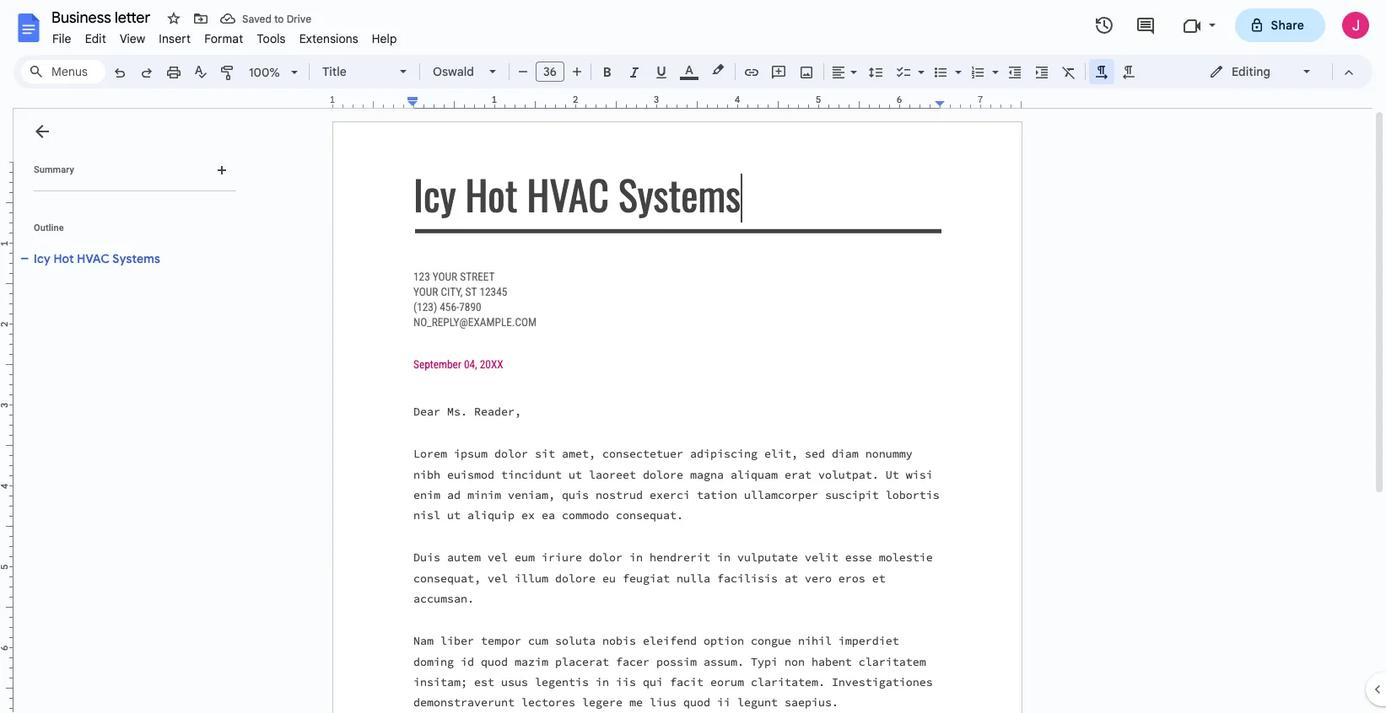 Task type: describe. For each thing, give the bounding box(es) containing it.
icy
[[34, 251, 51, 267]]

insert
[[159, 31, 191, 46]]

summary heading
[[34, 164, 74, 177]]

title
[[322, 64, 347, 79]]

Font size text field
[[537, 62, 564, 82]]

menu bar banner
[[0, 0, 1386, 714]]

menu bar inside menu bar banner
[[46, 22, 404, 50]]

file
[[52, 31, 71, 46]]

line & paragraph spacing image
[[866, 60, 886, 84]]

main toolbar
[[105, 0, 1143, 479]]

help
[[372, 31, 397, 46]]

share button
[[1235, 8, 1326, 42]]

Zoom text field
[[245, 61, 285, 84]]

summary
[[34, 165, 74, 176]]

hvac
[[77, 251, 110, 267]]

view
[[120, 31, 145, 46]]

hot
[[54, 251, 74, 267]]

outline
[[34, 223, 64, 234]]

Menus field
[[21, 60, 105, 84]]

editing button
[[1197, 59, 1325, 84]]

drive
[[287, 12, 311, 25]]

insert menu item
[[152, 29, 198, 49]]

insert image image
[[797, 60, 816, 84]]

application containing share
[[0, 0, 1386, 714]]

styles list. title selected. option
[[322, 60, 390, 84]]

Star checkbox
[[162, 7, 186, 30]]

systems
[[113, 251, 160, 267]]

mode and view toolbar
[[1197, 55, 1363, 89]]

right margin image
[[936, 95, 1021, 108]]

tools
[[257, 31, 286, 46]]

format
[[204, 31, 243, 46]]



Task type: locate. For each thing, give the bounding box(es) containing it.
highlight color image
[[709, 60, 727, 80]]

left margin image
[[333, 95, 419, 108]]

1
[[330, 94, 335, 105]]

Font size field
[[536, 62, 571, 83]]

saved to drive
[[242, 12, 311, 25]]

menu bar
[[46, 22, 404, 50]]

outline heading
[[14, 222, 243, 246]]

share
[[1271, 18, 1305, 33]]

document outline element
[[14, 109, 243, 714]]

extensions menu item
[[293, 29, 365, 49]]

to
[[274, 12, 284, 25]]

extensions
[[299, 31, 358, 46]]

edit
[[85, 31, 106, 46]]

application
[[0, 0, 1386, 714]]

help menu item
[[365, 29, 404, 49]]

menu bar containing file
[[46, 22, 404, 50]]

edit menu item
[[78, 29, 113, 49]]

file menu item
[[46, 29, 78, 49]]

Rename text field
[[46, 7, 160, 27]]

editing
[[1232, 64, 1271, 79]]

oswald option
[[433, 60, 479, 84]]

Zoom field
[[242, 60, 305, 85]]

tools menu item
[[250, 29, 293, 49]]

view menu item
[[113, 29, 152, 49]]

saved to drive button
[[216, 7, 316, 30]]

icy hot hvac systems
[[34, 251, 160, 267]]

oswald
[[433, 64, 474, 79]]

format menu item
[[198, 29, 250, 49]]

saved
[[242, 12, 272, 25]]

text color image
[[680, 60, 699, 80]]



Task type: vqa. For each thing, say whether or not it's contained in the screenshot.
THE DOCUMENT OUTLINE ELEMENT
yes



